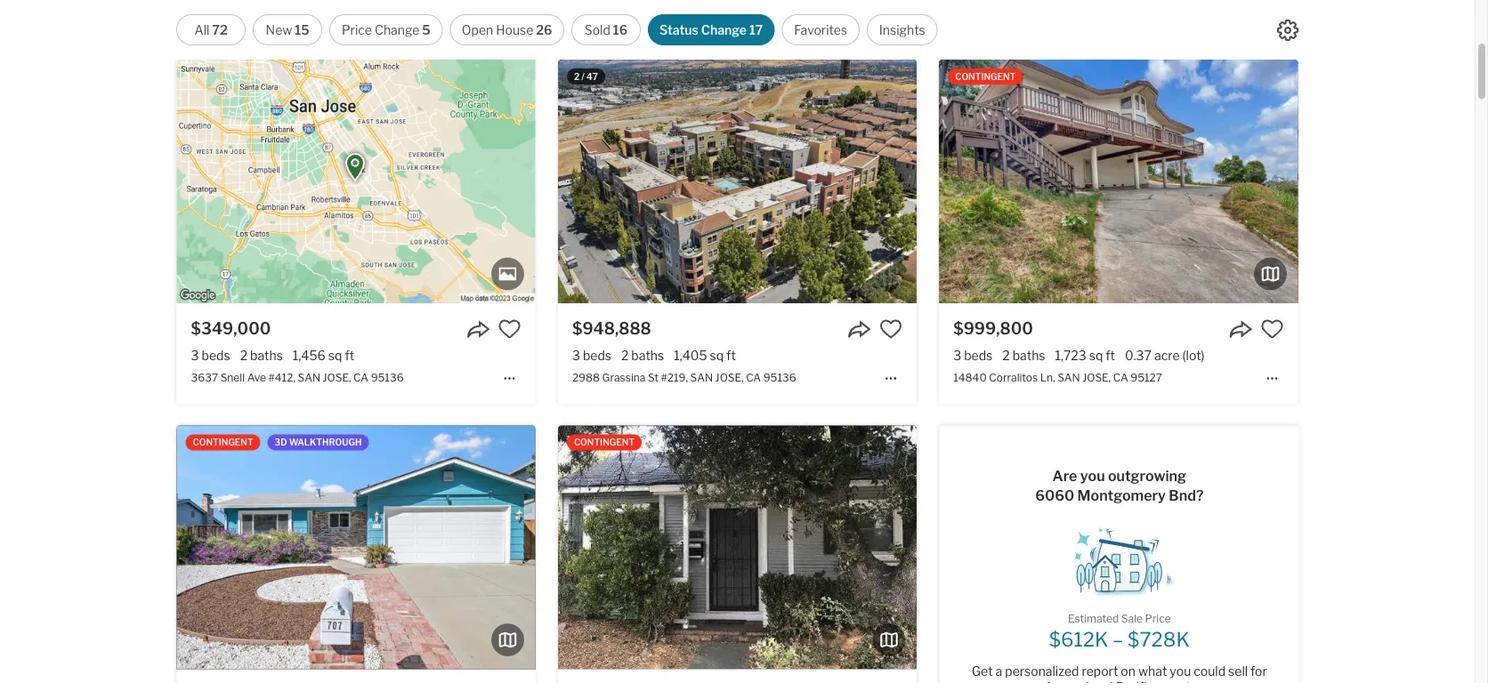 Task type: describe. For each thing, give the bounding box(es) containing it.
3 beds for $349,000
[[191, 348, 230, 363]]

1,405
[[674, 348, 708, 363]]

17
[[750, 22, 764, 37]]

3 beds for $948,888
[[573, 348, 612, 363]]

sq for $349,000
[[328, 348, 342, 363]]

3 ca from the left
[[1114, 371, 1129, 384]]

report
[[1082, 665, 1119, 680]]

baths for $349,000
[[250, 348, 283, 363]]

1 photo of 795 w taylor st, san jose, ca 95126 image from the left
[[558, 426, 917, 670]]

1,723 sq ft
[[1056, 348, 1116, 363]]

New radio
[[253, 14, 322, 45]]

insights
[[880, 22, 926, 37]]

Favorites radio
[[782, 14, 860, 45]]

0 vertical spatial 3d
[[656, 71, 669, 82]]

change for 5
[[375, 22, 420, 37]]

all
[[195, 22, 210, 37]]

ft for $999,800
[[1106, 348, 1116, 363]]

you inside get a personalized report on what you could sell for from a local redfin agent.
[[1170, 665, 1192, 680]]

1 photo of 14840 corralitos ln, san jose, ca 95127 image from the left
[[940, 60, 1299, 304]]

#219,
[[661, 371, 688, 384]]

$728k
[[1128, 628, 1191, 652]]

3637 snell ave #412, san jose, ca 95136 image
[[177, 60, 536, 304]]

sold
[[585, 22, 611, 37]]

status
[[660, 22, 699, 37]]

favorite button checkbox for $349,000
[[498, 318, 522, 341]]

you inside are you outgrowing 6060 montgomery bnd?
[[1081, 468, 1106, 485]]

on
[[1121, 665, 1136, 680]]

sale
[[1122, 613, 1143, 626]]

2 for $349,000
[[240, 348, 248, 363]]

1 photo of 707 river view dr, san jose, ca 95111 image from the left
[[177, 426, 536, 670]]

26
[[536, 22, 553, 37]]

ln,
[[1041, 371, 1056, 384]]

Price Change radio
[[330, 14, 443, 45]]

2 photo of 707 river view dr, san jose, ca 95111 image from the left
[[536, 426, 895, 670]]

0.37 acre (lot)
[[1126, 348, 1205, 363]]

what
[[1139, 665, 1168, 680]]

0 horizontal spatial 3d
[[275, 438, 287, 448]]

15
[[295, 22, 310, 37]]

2 for $948,888
[[622, 348, 629, 363]]

an image of a house image
[[1063, 521, 1177, 598]]

status change 17
[[660, 22, 764, 37]]

95136 for $948,888
[[764, 371, 797, 384]]

3637
[[191, 371, 218, 384]]

2 for $999,800
[[1003, 348, 1010, 363]]

outgrowing
[[1109, 468, 1187, 485]]

$999,800
[[954, 319, 1034, 338]]

st
[[648, 371, 659, 384]]

beds for $349,000
[[202, 348, 230, 363]]

beds for $948,888
[[583, 348, 612, 363]]

3 for $948,888
[[573, 348, 581, 363]]

grassina
[[603, 371, 646, 384]]

1 photo of 2988 grassina st #219, san jose, ca 95136 image from the left
[[558, 60, 917, 304]]

16
[[613, 22, 628, 37]]

open house 26
[[462, 22, 553, 37]]

estimated
[[1069, 613, 1120, 626]]

2988
[[573, 371, 600, 384]]

Insights radio
[[867, 14, 938, 45]]

ft for $349,000
[[345, 348, 355, 363]]

47
[[587, 71, 598, 82]]

acre
[[1155, 348, 1180, 363]]

san for $948,888
[[691, 371, 713, 384]]

1 horizontal spatial a
[[1077, 680, 1084, 684]]

favorite button image for $948,888
[[880, 318, 903, 341]]

Status Change radio
[[648, 14, 775, 45]]

Open House radio
[[450, 14, 565, 45]]

#412,
[[269, 371, 296, 384]]

2 photo of 795 w taylor st, san jose, ca 95126 image from the left
[[917, 426, 1276, 670]]

6060
[[1036, 488, 1075, 505]]

all 72
[[195, 22, 228, 37]]

are you outgrowing 6060 montgomery bnd?
[[1036, 468, 1204, 505]]

2 photo of 2988 grassina st #219, san jose, ca 95136 image from the left
[[917, 60, 1276, 304]]

1,405 sq ft
[[674, 348, 736, 363]]

2 baths for $948,888
[[622, 348, 665, 363]]

local
[[1087, 680, 1114, 684]]

price inside estimated sale price $612k – $728k
[[1146, 613, 1172, 626]]

2 / 47
[[574, 71, 598, 82]]

ave
[[247, 371, 266, 384]]

get
[[972, 665, 993, 680]]

change for 17
[[702, 22, 747, 37]]

redfin
[[1116, 680, 1155, 684]]

from
[[1046, 680, 1075, 684]]

/
[[582, 71, 585, 82]]

sell
[[1229, 665, 1249, 680]]



Task type: locate. For each thing, give the bounding box(es) containing it.
favorite button checkbox
[[498, 318, 522, 341], [880, 318, 903, 341]]

open
[[462, 22, 494, 37]]

house
[[496, 22, 534, 37]]

0.37
[[1126, 348, 1152, 363]]

1 horizontal spatial beds
[[583, 348, 612, 363]]

price inside option
[[342, 22, 372, 37]]

for
[[1251, 665, 1268, 680]]

0 vertical spatial you
[[1081, 468, 1106, 485]]

3 ft from the left
[[1106, 348, 1116, 363]]

3 san from the left
[[1058, 371, 1081, 384]]

1 horizontal spatial ft
[[727, 348, 736, 363]]

favorite button image for $349,000
[[498, 318, 522, 341]]

estimated sale price $612k – $728k
[[1050, 613, 1191, 652]]

previous button image
[[954, 171, 972, 189]]

1 horizontal spatial 3d walkthrough
[[656, 71, 743, 82]]

beds
[[202, 348, 230, 363], [583, 348, 612, 363], [965, 348, 993, 363]]

3 2 baths from the left
[[1003, 348, 1046, 363]]

1 san from the left
[[298, 371, 321, 384]]

3d down status
[[656, 71, 669, 82]]

2 horizontal spatial ca
[[1114, 371, 1129, 384]]

change inside option
[[702, 22, 747, 37]]

2 baths up st
[[622, 348, 665, 363]]

jose, down 1,456 sq ft
[[323, 371, 351, 384]]

3d walkthrough down "status change" option on the top of page
[[656, 71, 743, 82]]

2 95136 from the left
[[764, 371, 797, 384]]

you up 'agent.'
[[1170, 665, 1192, 680]]

1 horizontal spatial 3
[[573, 348, 581, 363]]

ca down 1,456 sq ft
[[354, 371, 369, 384]]

1 ft from the left
[[345, 348, 355, 363]]

3 3 from the left
[[954, 348, 962, 363]]

2 sq from the left
[[710, 348, 724, 363]]

0 horizontal spatial 3
[[191, 348, 199, 363]]

3d
[[656, 71, 669, 82], [275, 438, 287, 448]]

price up "$728k"
[[1146, 613, 1172, 626]]

ca for $948,888
[[746, 371, 761, 384]]

1 horizontal spatial 2 baths
[[622, 348, 665, 363]]

1 favorite button checkbox from the left
[[498, 318, 522, 341]]

2 jose, from the left
[[716, 371, 744, 384]]

2 horizontal spatial sq
[[1090, 348, 1104, 363]]

sq
[[328, 348, 342, 363], [710, 348, 724, 363], [1090, 348, 1104, 363]]

1 baths from the left
[[250, 348, 283, 363]]

1,456 sq ft
[[293, 348, 355, 363]]

3
[[191, 348, 199, 363], [573, 348, 581, 363], [954, 348, 962, 363]]

favorites
[[795, 22, 848, 37]]

2 baths up ave
[[240, 348, 283, 363]]

beds up the 3637 on the bottom
[[202, 348, 230, 363]]

2 horizontal spatial 2 baths
[[1003, 348, 1046, 363]]

3 beds up the 3637 on the bottom
[[191, 348, 230, 363]]

0 horizontal spatial jose,
[[323, 371, 351, 384]]

2 up grassina
[[622, 348, 629, 363]]

sq right 1,723
[[1090, 348, 1104, 363]]

personalized
[[1006, 665, 1080, 680]]

3 baths from the left
[[1013, 348, 1046, 363]]

1 vertical spatial price
[[1146, 613, 1172, 626]]

1 horizontal spatial price
[[1146, 613, 1172, 626]]

5
[[422, 22, 431, 37]]

ft
[[345, 348, 355, 363], [727, 348, 736, 363], [1106, 348, 1116, 363]]

sq right 1,405
[[710, 348, 724, 363]]

price right 15
[[342, 22, 372, 37]]

2 baths
[[240, 348, 283, 363], [622, 348, 665, 363], [1003, 348, 1046, 363]]

photo of 795 w taylor st, san jose, ca 95126 image
[[558, 426, 917, 670], [917, 426, 1276, 670]]

ca left 95127
[[1114, 371, 1129, 384]]

1 3 beds from the left
[[191, 348, 230, 363]]

1 vertical spatial you
[[1170, 665, 1192, 680]]

0 horizontal spatial 3d walkthrough
[[275, 438, 362, 448]]

photo of 2988 grassina st #219, san jose, ca 95136 image
[[558, 60, 917, 304], [917, 60, 1276, 304]]

1 horizontal spatial 3 beds
[[573, 348, 612, 363]]

sq for $999,800
[[1090, 348, 1104, 363]]

favorite button checkbox for $948,888
[[880, 318, 903, 341]]

2 beds from the left
[[583, 348, 612, 363]]

0 vertical spatial walkthrough
[[671, 71, 743, 82]]

2 baths up corralitos
[[1003, 348, 1046, 363]]

0 horizontal spatial ft
[[345, 348, 355, 363]]

0 horizontal spatial favorite button image
[[498, 318, 522, 341]]

next button image
[[1267, 171, 1284, 189]]

price
[[342, 22, 372, 37], [1146, 613, 1172, 626]]

ca for $349,000
[[354, 371, 369, 384]]

montgomery
[[1078, 488, 1167, 505]]

san down 1,405 sq ft
[[691, 371, 713, 384]]

95136
[[371, 371, 404, 384], [764, 371, 797, 384]]

photo of 707 river view dr, san jose, ca 95111 image
[[177, 426, 536, 670], [536, 426, 895, 670]]

2 ca from the left
[[746, 371, 761, 384]]

72
[[212, 22, 228, 37]]

a right get
[[996, 665, 1003, 680]]

2 2 baths from the left
[[622, 348, 665, 363]]

jose, for $948,888
[[716, 371, 744, 384]]

3 3 beds from the left
[[954, 348, 993, 363]]

baths up corralitos
[[1013, 348, 1046, 363]]

1 horizontal spatial you
[[1170, 665, 1192, 680]]

3 up 14840 at the bottom of the page
[[954, 348, 962, 363]]

2 ft from the left
[[727, 348, 736, 363]]

14840
[[954, 371, 987, 384]]

new
[[266, 22, 292, 37]]

3 up 2988
[[573, 348, 581, 363]]

2 3 beds from the left
[[573, 348, 612, 363]]

1 change from the left
[[375, 22, 420, 37]]

$612k
[[1050, 628, 1109, 652]]

2 up snell
[[240, 348, 248, 363]]

1 3 from the left
[[191, 348, 199, 363]]

san for $349,000
[[298, 371, 321, 384]]

change left the 5 in the top of the page
[[375, 22, 420, 37]]

1 horizontal spatial 3d
[[656, 71, 669, 82]]

san
[[298, 371, 321, 384], [691, 371, 713, 384], [1058, 371, 1081, 384]]

sq right 1,456 at the bottom of the page
[[328, 348, 342, 363]]

1 vertical spatial 3d walkthrough
[[275, 438, 362, 448]]

1 horizontal spatial baths
[[632, 348, 665, 363]]

2 up corralitos
[[1003, 348, 1010, 363]]

3 beds for $999,800
[[954, 348, 993, 363]]

0 horizontal spatial 2 baths
[[240, 348, 283, 363]]

2 3 from the left
[[573, 348, 581, 363]]

3 jose, from the left
[[1083, 371, 1112, 384]]

2 horizontal spatial jose,
[[1083, 371, 1112, 384]]

2 baths from the left
[[632, 348, 665, 363]]

0 horizontal spatial favorite button checkbox
[[498, 318, 522, 341]]

0 horizontal spatial 3 beds
[[191, 348, 230, 363]]

0 horizontal spatial baths
[[250, 348, 283, 363]]

1 horizontal spatial walkthrough
[[671, 71, 743, 82]]

baths for $948,888
[[632, 348, 665, 363]]

beds for $999,800
[[965, 348, 993, 363]]

new 15
[[266, 22, 310, 37]]

jose,
[[323, 371, 351, 384], [716, 371, 744, 384], [1083, 371, 1112, 384]]

2988 grassina st #219, san jose, ca 95136
[[573, 371, 797, 384]]

All radio
[[176, 14, 246, 45]]

$948,888
[[573, 319, 652, 338]]

change left 17
[[702, 22, 747, 37]]

2 horizontal spatial baths
[[1013, 348, 1046, 363]]

1 horizontal spatial sq
[[710, 348, 724, 363]]

1 sq from the left
[[328, 348, 342, 363]]

1 horizontal spatial san
[[691, 371, 713, 384]]

0 horizontal spatial price
[[342, 22, 372, 37]]

you right are
[[1081, 468, 1106, 485]]

favorite button checkbox
[[1261, 318, 1284, 341]]

sold 16
[[585, 22, 628, 37]]

2 horizontal spatial 3 beds
[[954, 348, 993, 363]]

baths up ave
[[250, 348, 283, 363]]

photo of 14840 corralitos ln, san jose, ca 95127 image
[[940, 60, 1299, 304], [1299, 60, 1489, 304]]

3d walkthrough
[[656, 71, 743, 82], [275, 438, 362, 448]]

favorite button image
[[498, 318, 522, 341], [880, 318, 903, 341]]

3d down #412,
[[275, 438, 287, 448]]

agent.
[[1158, 680, 1194, 684]]

option group
[[176, 14, 938, 45]]

–
[[1113, 628, 1124, 652]]

1 horizontal spatial favorite button checkbox
[[880, 318, 903, 341]]

2
[[574, 71, 580, 82], [240, 348, 248, 363], [622, 348, 629, 363], [1003, 348, 1010, 363]]

3 up the 3637 on the bottom
[[191, 348, 199, 363]]

(lot)
[[1183, 348, 1205, 363]]

option group containing all
[[176, 14, 938, 45]]

0 vertical spatial price
[[342, 22, 372, 37]]

0 horizontal spatial a
[[996, 665, 1003, 680]]

ca
[[354, 371, 369, 384], [746, 371, 761, 384], [1114, 371, 1129, 384]]

3637 snell ave #412, san jose, ca 95136
[[191, 371, 404, 384]]

2 horizontal spatial san
[[1058, 371, 1081, 384]]

ft right 1,405
[[727, 348, 736, 363]]

baths for $999,800
[[1013, 348, 1046, 363]]

0 vertical spatial 3d walkthrough
[[656, 71, 743, 82]]

2 favorite button image from the left
[[880, 318, 903, 341]]

2 change from the left
[[702, 22, 747, 37]]

2 photo of 14840 corralitos ln, san jose, ca 95127 image from the left
[[1299, 60, 1489, 304]]

corralitos
[[990, 371, 1039, 384]]

sq for $948,888
[[710, 348, 724, 363]]

walkthrough
[[671, 71, 743, 82], [289, 438, 362, 448]]

0 horizontal spatial change
[[375, 22, 420, 37]]

3 beds up 2988
[[573, 348, 612, 363]]

san down 1,456 at the bottom of the page
[[298, 371, 321, 384]]

2 baths for $999,800
[[1003, 348, 1046, 363]]

1 2 baths from the left
[[240, 348, 283, 363]]

1 favorite button image from the left
[[498, 318, 522, 341]]

0 horizontal spatial beds
[[202, 348, 230, 363]]

0 horizontal spatial walkthrough
[[289, 438, 362, 448]]

3 sq from the left
[[1090, 348, 1104, 363]]

change
[[375, 22, 420, 37], [702, 22, 747, 37]]

1 horizontal spatial change
[[702, 22, 747, 37]]

snell
[[221, 371, 245, 384]]

1 horizontal spatial jose,
[[716, 371, 744, 384]]

beds up 14840 at the bottom of the page
[[965, 348, 993, 363]]

3 beds up 14840 at the bottom of the page
[[954, 348, 993, 363]]

jose, for $349,000
[[323, 371, 351, 384]]

2 baths for $349,000
[[240, 348, 283, 363]]

1 beds from the left
[[202, 348, 230, 363]]

baths up st
[[632, 348, 665, 363]]

ft left "0.37"
[[1106, 348, 1116, 363]]

1,723
[[1056, 348, 1087, 363]]

0 horizontal spatial ca
[[354, 371, 369, 384]]

jose, down 1,405 sq ft
[[716, 371, 744, 384]]

1 vertical spatial walkthrough
[[289, 438, 362, 448]]

0 horizontal spatial 95136
[[371, 371, 404, 384]]

3 for $999,800
[[954, 348, 962, 363]]

price change 5
[[342, 22, 431, 37]]

2 horizontal spatial ft
[[1106, 348, 1116, 363]]

2 horizontal spatial beds
[[965, 348, 993, 363]]

1 95136 from the left
[[371, 371, 404, 384]]

ca right #219,
[[746, 371, 761, 384]]

3 beds from the left
[[965, 348, 993, 363]]

Sold radio
[[572, 14, 641, 45]]

1,456
[[293, 348, 326, 363]]

2 san from the left
[[691, 371, 713, 384]]

walkthrough down "status change" option on the top of page
[[671, 71, 743, 82]]

could
[[1194, 665, 1226, 680]]

2 favorite button checkbox from the left
[[880, 318, 903, 341]]

3 for $349,000
[[191, 348, 199, 363]]

3d walkthrough down 3637 snell ave #412, san jose, ca 95136
[[275, 438, 362, 448]]

2 horizontal spatial 3
[[954, 348, 962, 363]]

95127
[[1131, 371, 1163, 384]]

walkthrough down 3637 snell ave #412, san jose, ca 95136
[[289, 438, 362, 448]]

1 vertical spatial 3d
[[275, 438, 287, 448]]

1 jose, from the left
[[323, 371, 351, 384]]

0 horizontal spatial you
[[1081, 468, 1106, 485]]

you
[[1081, 468, 1106, 485], [1170, 665, 1192, 680]]

baths
[[250, 348, 283, 363], [632, 348, 665, 363], [1013, 348, 1046, 363]]

ft for $948,888
[[727, 348, 736, 363]]

jose, down 1,723 sq ft at the right bottom of the page
[[1083, 371, 1112, 384]]

get a personalized report on what you could sell for from a local redfin agent.
[[972, 665, 1268, 684]]

are
[[1053, 468, 1078, 485]]

1 horizontal spatial ca
[[746, 371, 761, 384]]

1 horizontal spatial favorite button image
[[880, 318, 903, 341]]

san right ln,
[[1058, 371, 1081, 384]]

3 beds
[[191, 348, 230, 363], [573, 348, 612, 363], [954, 348, 993, 363]]

a
[[996, 665, 1003, 680], [1077, 680, 1084, 684]]

a left local
[[1077, 680, 1084, 684]]

2 left /
[[574, 71, 580, 82]]

ft right 1,456 at the bottom of the page
[[345, 348, 355, 363]]

1 horizontal spatial 95136
[[764, 371, 797, 384]]

change inside option
[[375, 22, 420, 37]]

contingent
[[574, 71, 635, 82], [956, 71, 1016, 82], [193, 438, 253, 448], [574, 438, 635, 448]]

0 horizontal spatial sq
[[328, 348, 342, 363]]

favorite button image
[[1261, 318, 1284, 341]]

beds up 2988
[[583, 348, 612, 363]]

1 ca from the left
[[354, 371, 369, 384]]

14840 corralitos ln, san jose, ca 95127
[[954, 371, 1163, 384]]

95136 for $349,000
[[371, 371, 404, 384]]

0 horizontal spatial san
[[298, 371, 321, 384]]

bnd?
[[1170, 488, 1204, 505]]

$349,000
[[191, 319, 271, 338]]



Task type: vqa. For each thing, say whether or not it's contained in the screenshot.
third beds from left
yes



